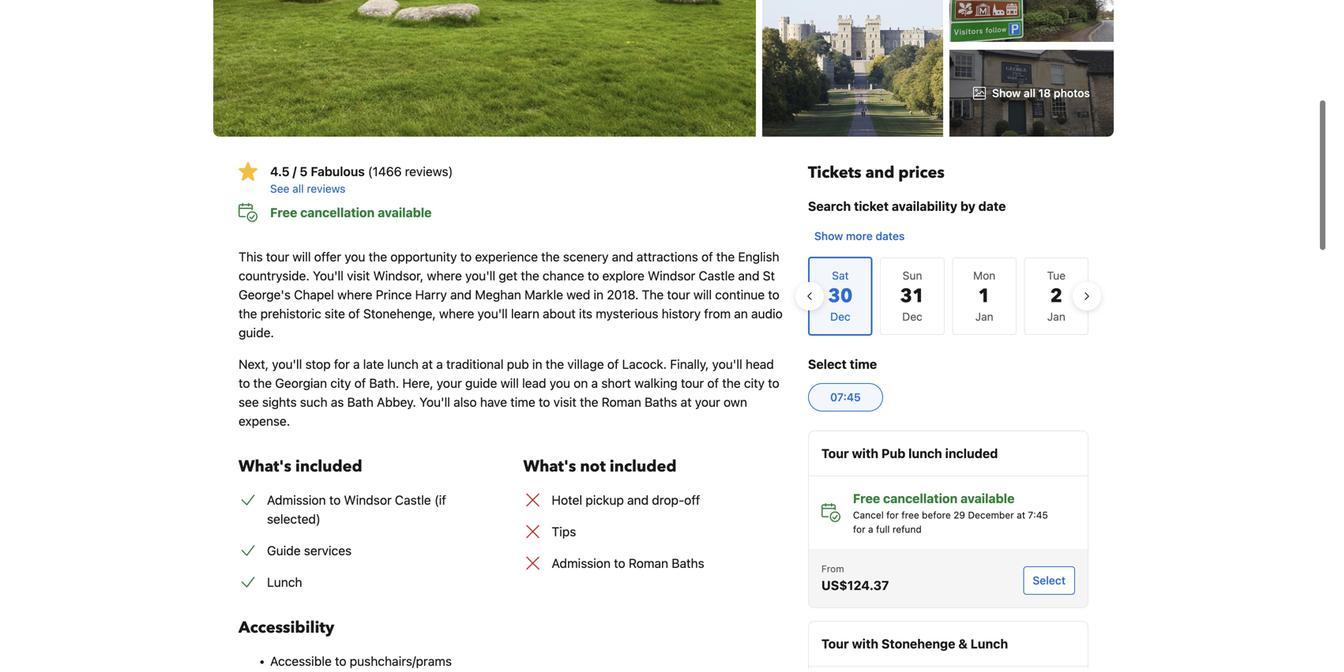 Task type: vqa. For each thing, say whether or not it's contained in the screenshot.
miles to the bottom
no



Task type: describe. For each thing, give the bounding box(es) containing it.
0 horizontal spatial will
[[293, 249, 311, 264]]

by
[[961, 199, 976, 214]]

jan for 2
[[1048, 310, 1066, 323]]

experience
[[475, 249, 538, 264]]

its
[[579, 306, 593, 321]]

the left english
[[717, 249, 735, 264]]

free cancellation available cancel for free before 29 december at 7:45 for a full refund
[[853, 491, 1049, 535]]

countryside.
[[239, 268, 310, 283]]

pickup
[[586, 493, 624, 508]]

cancellation for free cancellation available
[[300, 205, 375, 220]]

audio
[[752, 306, 783, 321]]

will inside next, you'll stop for a late lunch at a traditional pub in the village of lacock. finally, you'll head to the georgian city of bath. here, your guide will lead you on a short walking tour of the city to see sights such as bath abbey. you'll also have time to visit the roman baths at your own expense.
[[501, 376, 519, 391]]

show for show more dates
[[815, 230, 843, 243]]

1 vertical spatial lunch
[[971, 637, 1009, 652]]

2018.
[[607, 287, 639, 302]]

you inside next, you'll stop for a late lunch at a traditional pub in the village of lacock. finally, you'll head to the georgian city of bath. here, your guide will lead you on a short walking tour of the city to see sights such as bath abbey. you'll also have time to visit the roman baths at your own expense.
[[550, 376, 571, 391]]

english
[[738, 249, 780, 264]]

tour with stonehenge & lunch
[[822, 637, 1009, 652]]

(1466
[[368, 164, 402, 179]]

history
[[662, 306, 701, 321]]

reviews
[[307, 182, 346, 195]]

the up chance on the left of page
[[542, 249, 560, 264]]

windsor inside "this tour will offer you the opportunity to experience the scenery and attractions of the english countryside. you'll visit windsor, where you'll get the chance to explore windsor castle and st george's chapel where prince harry and meghan markle wed in 2018. the tour will continue to the prehistoric site of stonehenge, where you'll learn about its mysterious history from an audio guide."
[[648, 268, 696, 283]]

31
[[901, 283, 925, 309]]

free for free cancellation available cancel for free before 29 december at 7:45 for a full refund
[[853, 491, 881, 506]]

free for free cancellation available
[[270, 205, 297, 220]]

visit inside "this tour will offer you the opportunity to experience the scenery and attractions of the english countryside. you'll visit windsor, where you'll get the chance to explore windsor castle and st george's chapel where prince harry and meghan markle wed in 2018. the tour will continue to the prehistoric site of stonehenge, where you'll learn about its mysterious history from an audio guide."
[[347, 268, 370, 283]]

the down on
[[580, 395, 599, 410]]

you inside "this tour will offer you the opportunity to experience the scenery and attractions of the english countryside. you'll visit windsor, where you'll get the chance to explore windsor castle and st george's chapel where prince harry and meghan markle wed in 2018. the tour will continue to the prehistoric site of stonehenge, where you'll learn about its mysterious history from an audio guide."
[[345, 249, 366, 264]]

the up guide.
[[239, 306, 257, 321]]

tickets
[[808, 162, 862, 184]]

a left traditional
[[436, 357, 443, 372]]

here,
[[403, 376, 434, 391]]

jan for 1
[[976, 310, 994, 323]]

refund
[[893, 524, 922, 535]]

0 vertical spatial tour
[[266, 249, 289, 264]]

abbey.
[[377, 395, 416, 410]]

to up the see
[[239, 376, 250, 391]]

get
[[499, 268, 518, 283]]

0 vertical spatial your
[[437, 376, 462, 391]]

1 vertical spatial where
[[338, 287, 373, 302]]

such
[[300, 395, 328, 410]]

of up the short
[[608, 357, 619, 372]]

ticket
[[854, 199, 889, 214]]

all inside 4.5 / 5 fabulous (1466 reviews) see all reviews
[[293, 182, 304, 195]]

head
[[746, 357, 774, 372]]

0 vertical spatial time
[[850, 357, 877, 372]]

accessible
[[270, 654, 332, 669]]

the
[[642, 287, 664, 302]]

tour for tour with stonehenge & lunch
[[822, 637, 849, 652]]

show for show all 18 photos
[[993, 87, 1021, 100]]

pushchairs/prams
[[350, 654, 452, 669]]

of right attractions in the top of the page
[[702, 249, 713, 264]]

sun 31 dec
[[901, 269, 925, 323]]

attractions
[[637, 249, 699, 264]]

meghan
[[475, 287, 521, 302]]

date
[[979, 199, 1006, 214]]

to inside admission to windsor castle (if selected)
[[329, 493, 341, 508]]

december
[[968, 510, 1015, 521]]

1 horizontal spatial for
[[853, 524, 866, 535]]

hotel pickup and drop-off
[[552, 493, 700, 508]]

select for select
[[1033, 574, 1066, 587]]

1 vertical spatial baths
[[672, 556, 705, 571]]

stop
[[306, 357, 331, 372]]

selected)
[[267, 512, 321, 527]]

available for free cancellation available
[[378, 205, 432, 220]]

expense.
[[239, 414, 290, 429]]

chance
[[543, 268, 585, 283]]

1 vertical spatial at
[[681, 395, 692, 410]]

before
[[922, 510, 951, 521]]

guide services
[[267, 543, 352, 558]]

learn
[[511, 306, 540, 321]]

prince
[[376, 287, 412, 302]]

to down the st
[[768, 287, 780, 302]]

continue
[[715, 287, 765, 302]]

to left experience
[[460, 249, 472, 264]]

tour for tour with pub lunch included
[[822, 446, 849, 461]]

lunch inside next, you'll stop for a late lunch at a traditional pub in the village of lacock. finally, you'll head to the georgian city of bath. here, your guide will lead you on a short walking tour of the city to see sights such as bath abbey. you'll also have time to visit the roman baths at your own expense.
[[388, 357, 419, 372]]

of right site
[[349, 306, 360, 321]]

from us$124.37
[[822, 564, 889, 593]]

photos
[[1054, 87, 1091, 100]]

see
[[239, 395, 259, 410]]

walking
[[635, 376, 678, 391]]

18
[[1039, 87, 1051, 100]]

see all reviews button
[[270, 181, 783, 197]]

a inside free cancellation available cancel for free before 29 december at 7:45 for a full refund
[[869, 524, 874, 535]]

have
[[480, 395, 507, 410]]

opportunity
[[391, 249, 457, 264]]

wed
[[567, 287, 591, 302]]

to right the accessible
[[335, 654, 347, 669]]

also
[[454, 395, 477, 410]]

of up bath on the bottom
[[355, 376, 366, 391]]

a left late at left
[[353, 357, 360, 372]]

mysterious
[[596, 306, 659, 321]]

select for select time
[[808, 357, 847, 372]]

&
[[959, 637, 968, 652]]

at inside free cancellation available cancel for free before 29 december at 7:45 for a full refund
[[1017, 510, 1026, 521]]

st
[[763, 268, 775, 283]]

and up explore
[[612, 249, 634, 264]]

next, you'll stop for a late lunch at a traditional pub in the village of lacock. finally, you'll head to the georgian city of bath. here, your guide will lead you on a short walking tour of the city to see sights such as bath abbey. you'll also have time to visit the roman baths at your own expense.
[[239, 357, 780, 429]]

baths inside next, you'll stop for a late lunch at a traditional pub in the village of lacock. finally, you'll head to the georgian city of bath. here, your guide will lead you on a short walking tour of the city to see sights such as bath abbey. you'll also have time to visit the roman baths at your own expense.
[[645, 395, 678, 410]]

search
[[808, 199, 851, 214]]

drop-
[[652, 493, 685, 508]]

stonehenge
[[882, 637, 956, 652]]

hotel
[[552, 493, 583, 508]]

stonehenge,
[[363, 306, 436, 321]]

guide.
[[239, 325, 274, 340]]

markle
[[525, 287, 563, 302]]

scenery
[[563, 249, 609, 264]]

admission to roman baths
[[552, 556, 705, 571]]

and up ticket
[[866, 162, 895, 184]]

tickets and prices
[[808, 162, 945, 184]]

bath.
[[369, 376, 399, 391]]

with for stonehenge
[[852, 637, 879, 652]]

pub
[[882, 446, 906, 461]]

2 vertical spatial where
[[439, 306, 474, 321]]

chapel
[[294, 287, 334, 302]]

sun
[[903, 269, 923, 282]]

with for pub
[[852, 446, 879, 461]]

region containing 31
[[796, 251, 1102, 342]]

1 horizontal spatial included
[[610, 456, 677, 478]]

free
[[902, 510, 920, 521]]

(if
[[435, 493, 446, 508]]

the right get
[[521, 268, 540, 283]]

1 vertical spatial roman
[[629, 556, 669, 571]]

0 vertical spatial where
[[427, 268, 462, 283]]

0 horizontal spatial included
[[296, 456, 363, 478]]

this
[[239, 249, 263, 264]]

us$124.37
[[822, 578, 889, 593]]

tue 2 jan
[[1048, 269, 1066, 323]]

reviews)
[[405, 164, 453, 179]]

1 city from the left
[[331, 376, 351, 391]]

1 horizontal spatial lunch
[[909, 446, 943, 461]]

off
[[685, 493, 700, 508]]

site
[[325, 306, 345, 321]]

short
[[602, 376, 631, 391]]

and left the st
[[739, 268, 760, 283]]

available for free cancellation available cancel for free before 29 december at 7:45 for a full refund
[[961, 491, 1015, 506]]

offer
[[314, 249, 341, 264]]

fabulous
[[311, 164, 365, 179]]

accessible to pushchairs/prams
[[270, 654, 452, 669]]

2 city from the left
[[744, 376, 765, 391]]

what's included
[[239, 456, 363, 478]]

1 vertical spatial tour
[[667, 287, 691, 302]]



Task type: locate. For each thing, give the bounding box(es) containing it.
the up windsor,
[[369, 249, 387, 264]]

1 vertical spatial all
[[293, 182, 304, 195]]

2 with from the top
[[852, 637, 879, 652]]

0 horizontal spatial jan
[[976, 310, 994, 323]]

0 horizontal spatial lunch
[[388, 357, 419, 372]]

tour with pub lunch included
[[822, 446, 998, 461]]

1 horizontal spatial castle
[[699, 268, 735, 283]]

0 horizontal spatial in
[[533, 357, 543, 372]]

available inside free cancellation available cancel for free before 29 december at 7:45 for a full refund
[[961, 491, 1015, 506]]

select inside button
[[1033, 574, 1066, 587]]

0 vertical spatial cancellation
[[300, 205, 375, 220]]

next,
[[239, 357, 269, 372]]

1 horizontal spatial you'll
[[420, 395, 450, 410]]

city up as
[[331, 376, 351, 391]]

lunch right &
[[971, 637, 1009, 652]]

show
[[993, 87, 1021, 100], [815, 230, 843, 243]]

admission up selected)
[[267, 493, 326, 508]]

1 horizontal spatial admission
[[552, 556, 611, 571]]

29
[[954, 510, 966, 521]]

roman down the short
[[602, 395, 642, 410]]

1 horizontal spatial what's
[[524, 456, 576, 478]]

you'll up the georgian on the left bottom of page
[[272, 357, 302, 372]]

0 horizontal spatial available
[[378, 205, 432, 220]]

1 vertical spatial you
[[550, 376, 571, 391]]

2 horizontal spatial at
[[1017, 510, 1026, 521]]

4.5 / 5 fabulous (1466 reviews) see all reviews
[[270, 164, 453, 195]]

windsor down attractions in the top of the page
[[648, 268, 696, 283]]

what's for what's included
[[239, 456, 292, 478]]

the up lead
[[546, 357, 564, 372]]

jan inside mon 1 jan
[[976, 310, 994, 323]]

this tour will offer you the opportunity to experience the scenery and attractions of the english countryside. you'll visit windsor, where you'll get the chance to explore windsor castle and st george's chapel where prince harry and meghan markle wed in 2018. the tour will continue to the prehistoric site of stonehenge, where you'll learn about its mysterious history from an audio guide.
[[239, 249, 783, 340]]

explore
[[603, 268, 645, 283]]

at
[[422, 357, 433, 372], [681, 395, 692, 410], [1017, 510, 1026, 521]]

you'll inside next, you'll stop for a late lunch at a traditional pub in the village of lacock. finally, you'll head to the georgian city of bath. here, your guide will lead you on a short walking tour of the city to see sights such as bath abbey. you'll also have time to visit the roman baths at your own expense.
[[420, 395, 450, 410]]

as
[[331, 395, 344, 410]]

0 horizontal spatial at
[[422, 357, 433, 372]]

in up lead
[[533, 357, 543, 372]]

1 tour from the top
[[822, 446, 849, 461]]

you
[[345, 249, 366, 264], [550, 376, 571, 391]]

what's for what's not included
[[524, 456, 576, 478]]

in inside next, you'll stop for a late lunch at a traditional pub in the village of lacock. finally, you'll head to the georgian city of bath. here, your guide will lead you on a short walking tour of the city to see sights such as bath abbey. you'll also have time to visit the roman baths at your own expense.
[[533, 357, 543, 372]]

you'll up 'meghan'
[[466, 268, 496, 283]]

2 horizontal spatial for
[[887, 510, 899, 521]]

5
[[300, 164, 308, 179]]

region
[[796, 251, 1102, 342]]

0 horizontal spatial free
[[270, 205, 297, 220]]

2 what's from the left
[[524, 456, 576, 478]]

you left on
[[550, 376, 571, 391]]

1 vertical spatial your
[[695, 395, 721, 410]]

the down next,
[[253, 376, 272, 391]]

0 vertical spatial free
[[270, 205, 297, 220]]

2 tour from the top
[[822, 637, 849, 652]]

0 vertical spatial show
[[993, 87, 1021, 100]]

what's up 'hotel'
[[524, 456, 576, 478]]

0 vertical spatial roman
[[602, 395, 642, 410]]

0 vertical spatial tour
[[822, 446, 849, 461]]

tour
[[822, 446, 849, 461], [822, 637, 849, 652]]

an
[[734, 306, 748, 321]]

you'll down offer
[[313, 268, 344, 283]]

0 vertical spatial castle
[[699, 268, 735, 283]]

will up "from"
[[694, 287, 712, 302]]

city
[[331, 376, 351, 391], [744, 376, 765, 391]]

on
[[574, 376, 588, 391]]

for
[[334, 357, 350, 372], [887, 510, 899, 521], [853, 524, 866, 535]]

castle inside "this tour will offer you the opportunity to experience the scenery and attractions of the english countryside. you'll visit windsor, where you'll get the chance to explore windsor castle and st george's chapel where prince harry and meghan markle wed in 2018. the tour will continue to the prehistoric site of stonehenge, where you'll learn about its mysterious history from an audio guide."
[[699, 268, 735, 283]]

sights
[[262, 395, 297, 410]]

1 jan from the left
[[976, 310, 994, 323]]

show more dates
[[815, 230, 905, 243]]

for right "stop"
[[334, 357, 350, 372]]

1 horizontal spatial time
[[850, 357, 877, 372]]

1 horizontal spatial free
[[853, 491, 881, 506]]

in inside "this tour will offer you the opportunity to experience the scenery and attractions of the english countryside. you'll visit windsor, where you'll get the chance to explore windsor castle and st george's chapel where prince harry and meghan markle wed in 2018. the tour will continue to the prehistoric site of stonehenge, where you'll learn about its mysterious history from an audio guide."
[[594, 287, 604, 302]]

07:45
[[831, 391, 861, 404]]

baths
[[645, 395, 678, 410], [672, 556, 705, 571]]

1 horizontal spatial jan
[[1048, 310, 1066, 323]]

1 vertical spatial admission
[[552, 556, 611, 571]]

cancellation up the free
[[884, 491, 958, 506]]

1 vertical spatial you'll
[[420, 395, 450, 410]]

2 jan from the left
[[1048, 310, 1066, 323]]

at down finally,
[[681, 395, 692, 410]]

tue
[[1048, 269, 1066, 282]]

0 vertical spatial lunch
[[267, 575, 302, 590]]

jan inside tue 2 jan
[[1048, 310, 1066, 323]]

to down head
[[768, 376, 780, 391]]

0 vertical spatial you
[[345, 249, 366, 264]]

windsor up services
[[344, 493, 392, 508]]

all down /
[[293, 182, 304, 195]]

time down lead
[[511, 395, 536, 410]]

1 horizontal spatial you
[[550, 376, 571, 391]]

2 horizontal spatial included
[[946, 446, 998, 461]]

1 vertical spatial time
[[511, 395, 536, 410]]

show down search
[[815, 230, 843, 243]]

what's down expense.
[[239, 456, 292, 478]]

1 vertical spatial for
[[887, 510, 899, 521]]

pub
[[507, 357, 529, 372]]

admission to windsor castle (if selected)
[[267, 493, 446, 527]]

to down hotel pickup and drop-off
[[614, 556, 626, 571]]

will down pub in the bottom left of the page
[[501, 376, 519, 391]]

available down (1466 at the left top of page
[[378, 205, 432, 220]]

tour up countryside.
[[266, 249, 289, 264]]

1 horizontal spatial visit
[[554, 395, 577, 410]]

1 horizontal spatial all
[[1024, 87, 1036, 100]]

cancellation inside free cancellation available cancel for free before 29 december at 7:45 for a full refund
[[884, 491, 958, 506]]

for down cancel at the bottom
[[853, 524, 866, 535]]

time inside next, you'll stop for a late lunch at a traditional pub in the village of lacock. finally, you'll head to the georgian city of bath. here, your guide will lead you on a short walking tour of the city to see sights such as bath abbey. you'll also have time to visit the roman baths at your own expense.
[[511, 395, 536, 410]]

show left the 18
[[993, 87, 1021, 100]]

2 vertical spatial for
[[853, 524, 866, 535]]

tour down the us$124.37 on the bottom of the page
[[822, 637, 849, 652]]

included up admission to windsor castle (if selected)
[[296, 456, 363, 478]]

0 horizontal spatial lunch
[[267, 575, 302, 590]]

your up the also
[[437, 376, 462, 391]]

you'll inside "this tour will offer you the opportunity to experience the scenery and attractions of the english countryside. you'll visit windsor, where you'll get the chance to explore windsor castle and st george's chapel where prince harry and meghan markle wed in 2018. the tour will continue to the prehistoric site of stonehenge, where you'll learn about its mysterious history from an audio guide."
[[313, 268, 344, 283]]

tour inside next, you'll stop for a late lunch at a traditional pub in the village of lacock. finally, you'll head to the georgian city of bath. here, your guide will lead you on a short walking tour of the city to see sights such as bath abbey. you'll also have time to visit the roman baths at your own expense.
[[681, 376, 704, 391]]

of down finally,
[[708, 376, 719, 391]]

0 vertical spatial at
[[422, 357, 433, 372]]

show inside show more dates button
[[815, 230, 843, 243]]

and right harry
[[451, 287, 472, 302]]

1 horizontal spatial show
[[993, 87, 1021, 100]]

late
[[363, 357, 384, 372]]

1 vertical spatial castle
[[395, 493, 431, 508]]

for up full
[[887, 510, 899, 521]]

available up december
[[961, 491, 1015, 506]]

search ticket availability by date
[[808, 199, 1006, 214]]

cancel
[[853, 510, 884, 521]]

bath
[[347, 395, 374, 410]]

at up here,
[[422, 357, 433, 372]]

1 vertical spatial tour
[[822, 637, 849, 652]]

0 vertical spatial windsor
[[648, 268, 696, 283]]

what's not included
[[524, 456, 677, 478]]

0 horizontal spatial windsor
[[344, 493, 392, 508]]

1 vertical spatial select
[[1033, 574, 1066, 587]]

1 horizontal spatial at
[[681, 395, 692, 410]]

0 vertical spatial available
[[378, 205, 432, 220]]

with left stonehenge
[[852, 637, 879, 652]]

0 horizontal spatial city
[[331, 376, 351, 391]]

/
[[293, 164, 297, 179]]

will left offer
[[293, 249, 311, 264]]

0 vertical spatial lunch
[[388, 357, 419, 372]]

admission inside admission to windsor castle (if selected)
[[267, 493, 326, 508]]

1 vertical spatial in
[[533, 357, 543, 372]]

1 horizontal spatial select
[[1033, 574, 1066, 587]]

1 vertical spatial will
[[694, 287, 712, 302]]

1 horizontal spatial cancellation
[[884, 491, 958, 506]]

1 vertical spatial free
[[853, 491, 881, 506]]

included up 29
[[946, 446, 998, 461]]

included up hotel pickup and drop-off
[[610, 456, 677, 478]]

1 horizontal spatial city
[[744, 376, 765, 391]]

all left the 18
[[1024, 87, 1036, 100]]

you'll down 'meghan'
[[478, 306, 508, 321]]

admission down tips
[[552, 556, 611, 571]]

visit down on
[[554, 395, 577, 410]]

city down head
[[744, 376, 765, 391]]

where up harry
[[427, 268, 462, 283]]

lunch
[[388, 357, 419, 372], [909, 446, 943, 461]]

castle inside admission to windsor castle (if selected)
[[395, 493, 431, 508]]

lunch right the pub
[[909, 446, 943, 461]]

free up cancel at the bottom
[[853, 491, 881, 506]]

0 horizontal spatial admission
[[267, 493, 326, 508]]

0 horizontal spatial you'll
[[313, 268, 344, 283]]

mon
[[974, 269, 996, 282]]

baths down off
[[672, 556, 705, 571]]

0 horizontal spatial castle
[[395, 493, 431, 508]]

1 vertical spatial show
[[815, 230, 843, 243]]

guide
[[267, 543, 301, 558]]

free inside free cancellation available cancel for free before 29 december at 7:45 for a full refund
[[853, 491, 881, 506]]

2 horizontal spatial will
[[694, 287, 712, 302]]

0 vertical spatial select
[[808, 357, 847, 372]]

what's
[[239, 456, 292, 478], [524, 456, 576, 478]]

free down see on the top of the page
[[270, 205, 297, 220]]

availability
[[892, 199, 958, 214]]

1 horizontal spatial your
[[695, 395, 721, 410]]

you'll down here,
[[420, 395, 450, 410]]

tips
[[552, 524, 576, 539]]

0 horizontal spatial time
[[511, 395, 536, 410]]

windsor inside admission to windsor castle (if selected)
[[344, 493, 392, 508]]

0 horizontal spatial show
[[815, 230, 843, 243]]

and left drop-
[[628, 493, 649, 508]]

1 vertical spatial cancellation
[[884, 491, 958, 506]]

at left 7:45
[[1017, 510, 1026, 521]]

in
[[594, 287, 604, 302], [533, 357, 543, 372]]

free cancellation available
[[270, 205, 432, 220]]

select
[[808, 357, 847, 372], [1033, 574, 1066, 587]]

1 horizontal spatial in
[[594, 287, 604, 302]]

0 horizontal spatial you
[[345, 249, 366, 264]]

roman inside next, you'll stop for a late lunch at a traditional pub in the village of lacock. finally, you'll head to the georgian city of bath. here, your guide will lead you on a short walking tour of the city to see sights such as bath abbey. you'll also have time to visit the roman baths at your own expense.
[[602, 395, 642, 410]]

0 vertical spatial baths
[[645, 395, 678, 410]]

your left own
[[695, 395, 721, 410]]

a right on
[[592, 376, 598, 391]]

cancellation for free cancellation available cancel for free before 29 december at 7:45 for a full refund
[[884, 491, 958, 506]]

1 what's from the left
[[239, 456, 292, 478]]

1 vertical spatial lunch
[[909, 446, 943, 461]]

for inside next, you'll stop for a late lunch at a traditional pub in the village of lacock. finally, you'll head to the georgian city of bath. here, your guide will lead you on a short walking tour of the city to see sights such as bath abbey. you'll also have time to visit the roman baths at your own expense.
[[334, 357, 350, 372]]

not
[[580, 456, 606, 478]]

to down scenery
[[588, 268, 599, 283]]

jan down 1
[[976, 310, 994, 323]]

0 vertical spatial in
[[594, 287, 604, 302]]

own
[[724, 395, 748, 410]]

to down the "what's included" on the bottom
[[329, 493, 341, 508]]

tour up the history
[[667, 287, 691, 302]]

prices
[[899, 162, 945, 184]]

1 vertical spatial with
[[852, 637, 879, 652]]

admission for admission to roman baths
[[552, 556, 611, 571]]

cancellation down reviews
[[300, 205, 375, 220]]

admission for admission to windsor castle (if selected)
[[267, 493, 326, 508]]

0 vertical spatial for
[[334, 357, 350, 372]]

time up 07:45
[[850, 357, 877, 372]]

traditional
[[446, 357, 504, 372]]

2 vertical spatial at
[[1017, 510, 1026, 521]]

with left the pub
[[852, 446, 879, 461]]

your
[[437, 376, 462, 391], [695, 395, 721, 410]]

tour down 07:45
[[822, 446, 849, 461]]

lunch up here,
[[388, 357, 419, 372]]

included
[[946, 446, 998, 461], [296, 456, 363, 478], [610, 456, 677, 478]]

visit left windsor,
[[347, 268, 370, 283]]

to down lead
[[539, 395, 550, 410]]

select up 07:45
[[808, 357, 847, 372]]

about
[[543, 306, 576, 321]]

accessibility
[[239, 617, 334, 639]]

1 vertical spatial windsor
[[344, 493, 392, 508]]

castle left "(if"
[[395, 493, 431, 508]]

you right offer
[[345, 249, 366, 264]]

finally,
[[670, 357, 709, 372]]

in right wed
[[594, 287, 604, 302]]

0 horizontal spatial all
[[293, 182, 304, 195]]

0 vertical spatial admission
[[267, 493, 326, 508]]

0 horizontal spatial for
[[334, 357, 350, 372]]

baths down the walking
[[645, 395, 678, 410]]

the up own
[[723, 376, 741, 391]]

prehistoric
[[261, 306, 321, 321]]

dates
[[876, 230, 905, 243]]

0 horizontal spatial visit
[[347, 268, 370, 283]]

where down harry
[[439, 306, 474, 321]]

2 vertical spatial tour
[[681, 376, 704, 391]]

castle up 'continue'
[[699, 268, 735, 283]]

lunch down guide
[[267, 575, 302, 590]]

free
[[270, 205, 297, 220], [853, 491, 881, 506]]

1 vertical spatial available
[[961, 491, 1015, 506]]

1 horizontal spatial lunch
[[971, 637, 1009, 652]]

a left full
[[869, 524, 874, 535]]

2 vertical spatial will
[[501, 376, 519, 391]]

0 vertical spatial will
[[293, 249, 311, 264]]

visit inside next, you'll stop for a late lunch at a traditional pub in the village of lacock. finally, you'll head to the georgian city of bath. here, your guide will lead you on a short walking tour of the city to see sights such as bath abbey. you'll also have time to visit the roman baths at your own expense.
[[554, 395, 577, 410]]

you'll
[[313, 268, 344, 283], [420, 395, 450, 410]]

0 horizontal spatial select
[[808, 357, 847, 372]]

1 vertical spatial visit
[[554, 395, 577, 410]]

harry
[[415, 287, 447, 302]]

0 horizontal spatial cancellation
[[300, 205, 375, 220]]

jan down 2
[[1048, 310, 1066, 323]]

1 with from the top
[[852, 446, 879, 461]]

select down 7:45
[[1033, 574, 1066, 587]]

cancellation
[[300, 205, 375, 220], [884, 491, 958, 506]]

show more dates button
[[808, 222, 912, 251]]

roman down drop-
[[629, 556, 669, 571]]

jan
[[976, 310, 994, 323], [1048, 310, 1066, 323]]

see
[[270, 182, 290, 195]]

you'll left head
[[713, 357, 743, 372]]

all
[[1024, 87, 1036, 100], [293, 182, 304, 195]]

lacock.
[[622, 357, 667, 372]]

1
[[979, 283, 991, 309]]

of
[[702, 249, 713, 264], [349, 306, 360, 321], [608, 357, 619, 372], [355, 376, 366, 391], [708, 376, 719, 391]]

0 vertical spatial visit
[[347, 268, 370, 283]]

time
[[850, 357, 877, 372], [511, 395, 536, 410]]



